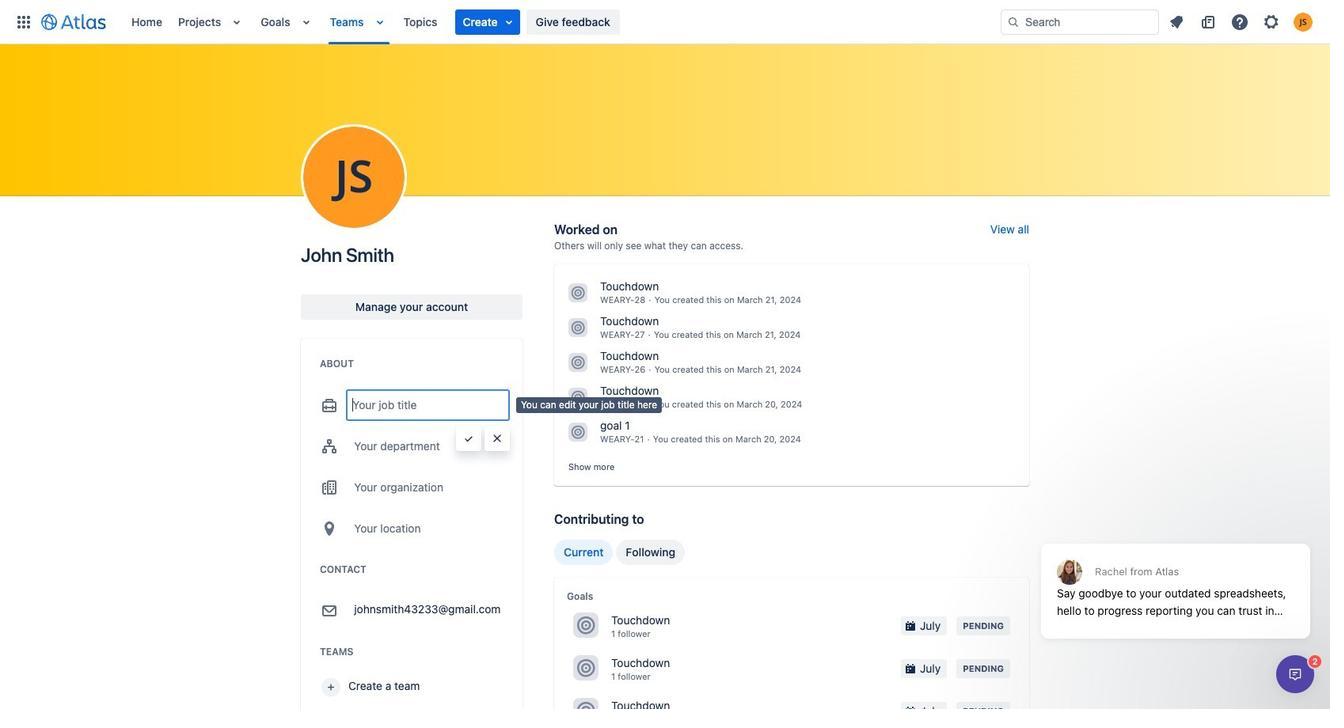 Task type: vqa. For each thing, say whether or not it's contained in the screenshot.
Open Intercom Messenger icon
no



Task type: describe. For each thing, give the bounding box(es) containing it.
Search field
[[1001, 9, 1160, 34]]

account image
[[1295, 12, 1314, 31]]

1 horizontal spatial list
[[1163, 9, 1321, 34]]

Your job title field
[[348, 391, 509, 420]]

profile image actions image
[[345, 168, 364, 187]]

help image
[[1231, 12, 1250, 31]]



Task type: locate. For each thing, give the bounding box(es) containing it.
0 vertical spatial dialog
[[1034, 505, 1319, 651]]

0 horizontal spatial list
[[124, 0, 1001, 44]]

dialog
[[1034, 505, 1319, 651], [1277, 656, 1315, 694]]

list
[[124, 0, 1001, 44], [1163, 9, 1321, 34]]

list item inside list
[[455, 9, 520, 34]]

None search field
[[1001, 9, 1160, 34]]

settings image
[[1263, 12, 1282, 31]]

tooltip
[[517, 398, 662, 413]]

search image
[[1008, 15, 1020, 28]]

list item
[[455, 9, 520, 34]]

banner
[[0, 0, 1331, 44]]

switch to... image
[[14, 12, 33, 31]]

notifications image
[[1168, 12, 1187, 31]]

1 vertical spatial dialog
[[1277, 656, 1315, 694]]

group
[[555, 540, 685, 565]]

top element
[[10, 0, 1001, 44]]



